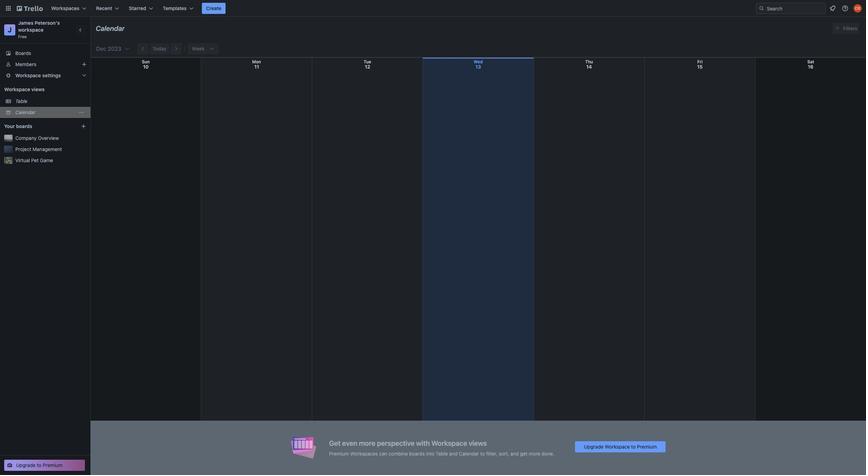 Task type: describe. For each thing, give the bounding box(es) containing it.
filters button
[[833, 23, 860, 34]]

your boards with 3 items element
[[4, 122, 70, 131]]

0 notifications image
[[829, 4, 837, 13]]

free
[[18, 34, 27, 39]]

filters
[[844, 25, 858, 31]]

members link
[[0, 59, 91, 70]]

today button
[[150, 43, 169, 54]]

workspace settings button
[[0, 70, 91, 81]]

james peterson's workspace link
[[18, 20, 61, 33]]

table inside get even more perspective with workspace views premium workspaces can combine boards into table and calendar to filter, sort, and get more done.
[[436, 451, 448, 457]]

1 vertical spatial calendar
[[15, 109, 36, 115]]

14
[[587, 64, 592, 70]]

dec
[[96, 46, 106, 52]]

create
[[206, 5, 222, 11]]

company
[[15, 135, 37, 141]]

1 horizontal spatial more
[[529, 451, 541, 457]]

recent
[[96, 5, 112, 11]]

get
[[520, 451, 528, 457]]

open information menu image
[[842, 5, 849, 12]]

workspace inside upgrade workspace to premium link
[[605, 444, 630, 450]]

j link
[[4, 24, 15, 36]]

get even more perspective with workspace views premium workspaces can combine boards into table and calendar to filter, sort, and get more done.
[[329, 439, 555, 457]]

table link
[[15, 98, 86, 105]]

done.
[[542, 451, 555, 457]]

0 vertical spatial views
[[31, 86, 45, 92]]

0 vertical spatial table
[[15, 98, 27, 104]]

upgrade workspace to premium link
[[576, 441, 666, 453]]

workspace inside get even more perspective with workspace views premium workspaces can combine boards into table and calendar to filter, sort, and get more done.
[[432, 439, 467, 447]]

dec 2023
[[96, 46, 121, 52]]

overview
[[38, 135, 59, 141]]

fri
[[698, 59, 703, 64]]

can
[[379, 451, 387, 457]]

upgrade for upgrade to premium
[[16, 463, 36, 468]]

settings
[[42, 72, 61, 78]]

virtual
[[15, 157, 30, 163]]

templates
[[163, 5, 187, 11]]

get
[[329, 439, 341, 447]]

2023
[[108, 46, 121, 52]]

wed
[[474, 59, 483, 64]]

2 horizontal spatial premium
[[637, 444, 657, 450]]

views inside get even more perspective with workspace views premium workspaces can combine boards into table and calendar to filter, sort, and get more done.
[[469, 439, 487, 447]]

project management link
[[15, 146, 86, 153]]

workspace navigation collapse icon image
[[76, 25, 86, 35]]

your boards
[[4, 123, 32, 129]]

christina overa (christinaovera) image
[[854, 4, 862, 13]]

starred button
[[125, 3, 157, 14]]

combine
[[389, 451, 408, 457]]

upgrade to premium
[[16, 463, 63, 468]]

workspace
[[18, 27, 44, 33]]

to inside get even more perspective with workspace views premium workspaces can combine boards into table and calendar to filter, sort, and get more done.
[[481, 451, 485, 457]]

james
[[18, 20, 33, 26]]

templates button
[[159, 3, 198, 14]]

dec 2023 button
[[93, 43, 130, 54]]

0 vertical spatial more
[[359, 439, 376, 447]]

0 horizontal spatial premium
[[43, 463, 63, 468]]



Task type: locate. For each thing, give the bounding box(es) containing it.
1 and from the left
[[449, 451, 458, 457]]

calendar inside get even more perspective with workspace views premium workspaces can combine boards into table and calendar to filter, sort, and get more done.
[[459, 451, 479, 457]]

1 horizontal spatial and
[[511, 451, 519, 457]]

0 horizontal spatial calendar
[[15, 109, 36, 115]]

workspaces inside popup button
[[51, 5, 79, 11]]

workspaces button
[[47, 3, 91, 14]]

company overview
[[15, 135, 59, 141]]

calendar down recent dropdown button
[[96, 24, 125, 32]]

0 horizontal spatial and
[[449, 451, 458, 457]]

2 horizontal spatial to
[[632, 444, 636, 450]]

premium
[[637, 444, 657, 450], [329, 451, 349, 457], [43, 463, 63, 468]]

upgrade for upgrade workspace to premium
[[584, 444, 604, 450]]

and left get
[[511, 451, 519, 457]]

search image
[[759, 6, 765, 11]]

create button
[[202, 3, 226, 14]]

workspaces down even on the left of page
[[350, 451, 378, 457]]

with
[[416, 439, 430, 447]]

management
[[33, 146, 62, 152]]

0 vertical spatial premium
[[637, 444, 657, 450]]

starred
[[129, 5, 146, 11]]

1 vertical spatial to
[[481, 451, 485, 457]]

table
[[15, 98, 27, 104], [436, 451, 448, 457]]

and right into
[[449, 451, 458, 457]]

boards
[[16, 123, 32, 129], [409, 451, 425, 457]]

workspaces inside get even more perspective with workspace views premium workspaces can combine boards into table and calendar to filter, sort, and get more done.
[[350, 451, 378, 457]]

Calendar text field
[[96, 22, 125, 35]]

calendar up your boards
[[15, 109, 36, 115]]

views
[[31, 86, 45, 92], [469, 439, 487, 447]]

table right into
[[436, 451, 448, 457]]

0 horizontal spatial views
[[31, 86, 45, 92]]

views down workspace settings
[[31, 86, 45, 92]]

1 horizontal spatial table
[[436, 451, 448, 457]]

even
[[342, 439, 358, 447]]

sat
[[808, 59, 815, 64]]

boards link
[[0, 48, 91, 59]]

15
[[698, 64, 703, 70]]

perspective
[[377, 439, 415, 447]]

Search field
[[765, 3, 826, 14]]

2 vertical spatial calendar
[[459, 451, 479, 457]]

calendar link
[[15, 109, 75, 116]]

project management
[[15, 146, 62, 152]]

0 vertical spatial to
[[632, 444, 636, 450]]

premium inside get even more perspective with workspace views premium workspaces can combine boards into table and calendar to filter, sort, and get more done.
[[329, 451, 349, 457]]

calendar left filter, at right bottom
[[459, 451, 479, 457]]

and
[[449, 451, 458, 457], [511, 451, 519, 457]]

0 horizontal spatial upgrade
[[16, 463, 36, 468]]

1 horizontal spatial upgrade
[[584, 444, 604, 450]]

your
[[4, 123, 15, 129]]

0 vertical spatial calendar
[[96, 24, 125, 32]]

thu
[[586, 59, 593, 64]]

james peterson's workspace free
[[18, 20, 61, 39]]

1 horizontal spatial calendar
[[96, 24, 125, 32]]

2 vertical spatial premium
[[43, 463, 63, 468]]

1 vertical spatial more
[[529, 451, 541, 457]]

workspace
[[15, 72, 41, 78], [4, 86, 30, 92], [432, 439, 467, 447], [605, 444, 630, 450]]

workspace views
[[4, 86, 45, 92]]

boards inside get even more perspective with workspace views premium workspaces can combine boards into table and calendar to filter, sort, and get more done.
[[409, 451, 425, 457]]

pet
[[31, 157, 39, 163]]

j
[[8, 26, 12, 34]]

2 and from the left
[[511, 451, 519, 457]]

upgrade workspace to premium
[[584, 444, 657, 450]]

12
[[365, 64, 370, 70]]

virtual pet game
[[15, 157, 53, 163]]

week button
[[188, 43, 219, 54]]

back to home image
[[17, 3, 43, 14]]

boards
[[15, 50, 31, 56]]

boards down with
[[409, 451, 425, 457]]

workspace actions menu image
[[79, 110, 84, 115]]

1 vertical spatial workspaces
[[350, 451, 378, 457]]

more right get
[[529, 451, 541, 457]]

upgrade
[[584, 444, 604, 450], [16, 463, 36, 468]]

upgrade to premium link
[[4, 460, 85, 471]]

0 horizontal spatial workspaces
[[51, 5, 79, 11]]

0 horizontal spatial table
[[15, 98, 27, 104]]

2 vertical spatial to
[[37, 463, 41, 468]]

workspaces
[[51, 5, 79, 11], [350, 451, 378, 457]]

10
[[143, 64, 149, 70]]

into
[[426, 451, 435, 457]]

1 vertical spatial table
[[436, 451, 448, 457]]

virtual pet game link
[[15, 157, 86, 164]]

1 horizontal spatial premium
[[329, 451, 349, 457]]

0 vertical spatial upgrade
[[584, 444, 604, 450]]

16
[[808, 64, 814, 70]]

1 horizontal spatial views
[[469, 439, 487, 447]]

more
[[359, 439, 376, 447], [529, 451, 541, 457]]

more right even on the left of page
[[359, 439, 376, 447]]

tue
[[364, 59, 371, 64]]

0 vertical spatial workspaces
[[51, 5, 79, 11]]

0 horizontal spatial to
[[37, 463, 41, 468]]

workspaces up peterson's
[[51, 5, 79, 11]]

0 horizontal spatial more
[[359, 439, 376, 447]]

1 vertical spatial views
[[469, 439, 487, 447]]

peterson's
[[35, 20, 60, 26]]

2 horizontal spatial calendar
[[459, 451, 479, 457]]

company overview link
[[15, 135, 86, 142]]

workspace settings
[[15, 72, 61, 78]]

calendar
[[96, 24, 125, 32], [15, 109, 36, 115], [459, 451, 479, 457]]

0 vertical spatial boards
[[16, 123, 32, 129]]

game
[[40, 157, 53, 163]]

to
[[632, 444, 636, 450], [481, 451, 485, 457], [37, 463, 41, 468]]

table down workspace views
[[15, 98, 27, 104]]

11
[[254, 64, 259, 70]]

1 horizontal spatial boards
[[409, 451, 425, 457]]

filter,
[[486, 451, 498, 457]]

members
[[15, 61, 36, 67]]

1 vertical spatial boards
[[409, 451, 425, 457]]

0 horizontal spatial boards
[[16, 123, 32, 129]]

mon
[[252, 59, 261, 64]]

workspace inside workspace settings dropdown button
[[15, 72, 41, 78]]

primary element
[[0, 0, 867, 17]]

project
[[15, 146, 31, 152]]

sort,
[[499, 451, 509, 457]]

1 horizontal spatial workspaces
[[350, 451, 378, 457]]

1 vertical spatial premium
[[329, 451, 349, 457]]

1 horizontal spatial to
[[481, 451, 485, 457]]

recent button
[[92, 3, 123, 14]]

boards up company
[[16, 123, 32, 129]]

week
[[192, 46, 205, 52]]

add board image
[[81, 124, 86, 129]]

today
[[153, 46, 167, 52]]

views up filter, at right bottom
[[469, 439, 487, 447]]

1 vertical spatial upgrade
[[16, 463, 36, 468]]

13
[[476, 64, 481, 70]]

sun
[[142, 59, 150, 64]]



Task type: vqa. For each thing, say whether or not it's contained in the screenshot.
"Watch" on the bottom right of the page
no



